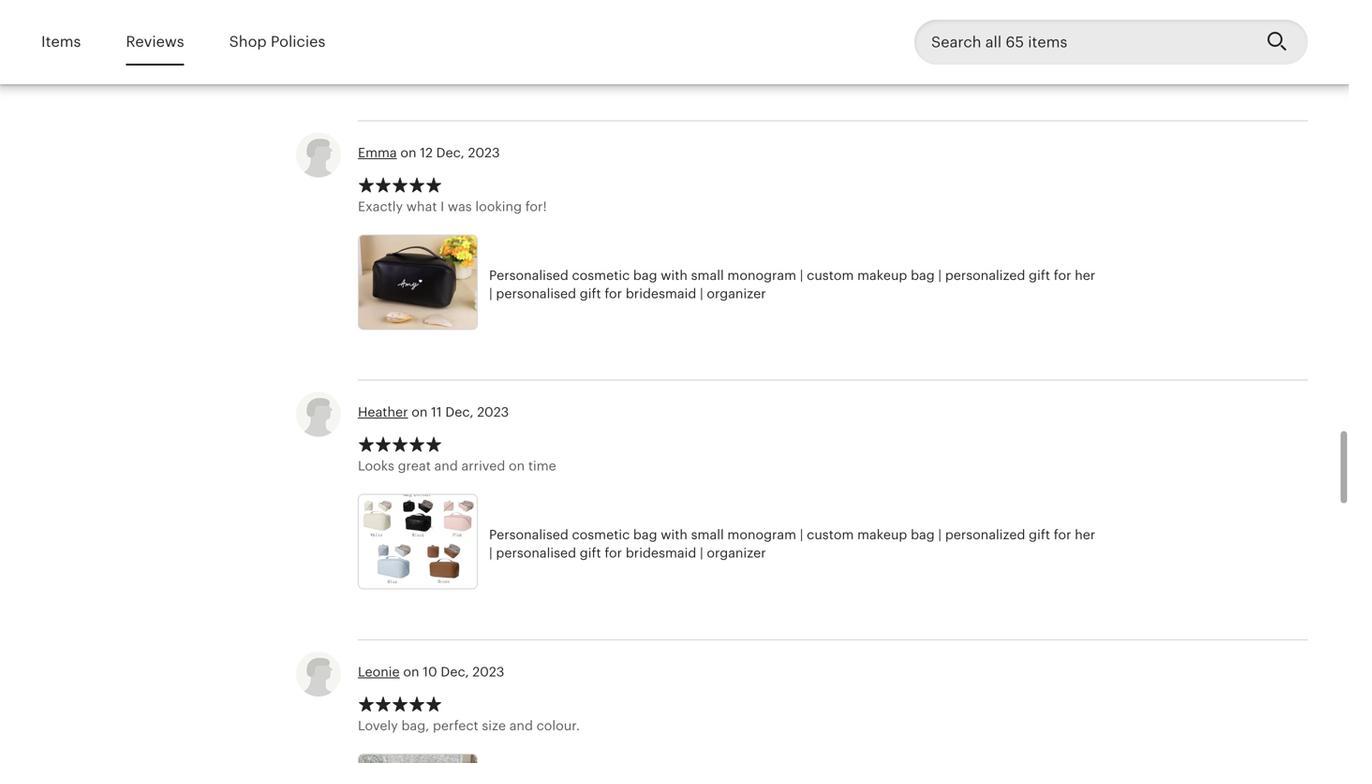 Task type: locate. For each thing, give the bounding box(es) containing it.
bridesmaid
[[626, 286, 696, 301], [626, 546, 696, 561]]

every day canvas shoulder tote bags,minimalist bag,luxury bag,top handle bag,tote bag, crossbody bag image
[[358, 754, 478, 764]]

looks great and arrived on time
[[358, 459, 556, 474]]

1 vertical spatial personalised
[[489, 528, 569, 543]]

items link
[[41, 20, 81, 64]]

bag, up bag
[[780, 8, 808, 23]]

monogram
[[727, 268, 796, 283], [727, 528, 796, 543]]

0 vertical spatial personalised
[[496, 286, 576, 301]]

0 vertical spatial makeup
[[857, 268, 907, 283]]

1 vertical spatial 2023
[[477, 405, 509, 420]]

0 horizontal spatial and
[[434, 459, 458, 474]]

1 vertical spatial organizer
[[707, 546, 766, 561]]

2023 for heather on 11 dec, 2023
[[477, 405, 509, 420]]

heather
[[358, 405, 408, 420]]

organizer for exactly what i was looking for!
[[707, 286, 766, 301]]

on left 11 at the bottom left
[[412, 405, 428, 420]]

2023 up looking
[[468, 145, 500, 160]]

small for exactly what i was looking for!
[[691, 268, 724, 283]]

streetwear
[[726, 26, 794, 41]]

Search all 65 items text field
[[914, 20, 1252, 65]]

bag
[[633, 268, 657, 283], [911, 268, 935, 283], [633, 528, 657, 543], [911, 528, 935, 543]]

11
[[431, 405, 442, 420]]

simplicity
[[1011, 8, 1074, 23]]

2 monogram from the top
[[727, 528, 796, 543]]

monogram for time
[[727, 528, 796, 543]]

personalized
[[945, 268, 1025, 283], [945, 528, 1025, 543]]

1 vertical spatial personalised cosmetic bag with small monogram | custom makeup bag | personalized gift for her | personalised gift for bridesmaid | organizer link
[[358, 494, 1098, 595]]

2 bridesmaid from the top
[[626, 546, 696, 561]]

personalised
[[489, 268, 569, 283], [489, 528, 569, 543]]

personalised down time
[[496, 546, 576, 561]]

on for on 10 dec, 2023
[[403, 665, 419, 680]]

2 personalised cosmetic bag with small monogram | custom makeup bag | personalized gift for her | personalised gift for bridesmaid | organizer from the top
[[489, 528, 1096, 561]]

and right size
[[509, 719, 533, 734]]

1 horizontal spatial and
[[509, 719, 533, 734]]

2 vertical spatial 2023
[[472, 665, 504, 680]]

dec, right 12
[[436, 145, 465, 160]]

items
[[41, 34, 81, 50]]

1 vertical spatial her
[[1075, 528, 1096, 543]]

1 personalised cosmetic bag with small monogram | custom makeup bag | personalized gift for her | personalised gift for bridesmaid | organizer link from the top
[[358, 235, 1098, 335]]

canvas right cotton
[[858, 8, 904, 23]]

work
[[581, 26, 613, 41]]

gift
[[1029, 268, 1050, 283], [580, 286, 601, 301], [1029, 528, 1050, 543], [580, 546, 601, 561]]

and
[[434, 459, 458, 474], [509, 719, 533, 734]]

2 cosmetic from the top
[[572, 528, 630, 543]]

bag,
[[401, 719, 429, 734]]

and right great
[[434, 459, 458, 474]]

1 personalised from the top
[[496, 286, 576, 301]]

2 small from the top
[[691, 528, 724, 543]]

makeup for exactly what i was looking for!
[[857, 268, 907, 283]]

0 vertical spatial cosmetic
[[572, 268, 630, 283]]

1 bridesmaid from the top
[[626, 286, 696, 301]]

on
[[400, 145, 416, 160], [412, 405, 428, 420], [509, 459, 525, 474], [403, 665, 419, 680]]

shop policies link
[[229, 20, 325, 64]]

1 vertical spatial dec,
[[445, 405, 474, 420]]

1 organizer from the top
[[707, 286, 766, 301]]

2 personalised cosmetic bag with small monogram | custom makeup bag | personalized gift for her | personalised gift for bridesmaid | organizer link from the top
[[358, 494, 1098, 595]]

personalised
[[496, 286, 576, 301], [496, 546, 576, 561]]

1 vertical spatial makeup
[[857, 528, 907, 543]]

on left 10
[[403, 665, 419, 680]]

bag,
[[628, 8, 655, 23], [780, 8, 808, 23], [980, 8, 1008, 23], [550, 26, 577, 41], [616, 26, 644, 41], [695, 26, 722, 41]]

1 vertical spatial bridesmaid
[[626, 546, 696, 561]]

2023 up size
[[472, 665, 504, 680]]

2 canvas from the left
[[858, 8, 904, 23]]

small for looks great and arrived on time
[[691, 528, 724, 543]]

personalised for for!
[[496, 286, 576, 301]]

2023 up arrived
[[477, 405, 509, 420]]

messenger
[[708, 8, 777, 23], [908, 8, 976, 23]]

colour.
[[536, 719, 580, 734]]

2 vertical spatial dec,
[[441, 665, 469, 680]]

cotton
[[811, 8, 855, 23]]

bag, right work
[[616, 26, 644, 41]]

dec, for 12
[[436, 145, 465, 160]]

what
[[406, 199, 437, 214]]

policies
[[271, 34, 325, 50]]

2 messenger from the left
[[908, 8, 976, 23]]

0 vertical spatial organizer
[[707, 286, 766, 301]]

personalised down the for!
[[489, 268, 569, 283]]

1 vertical spatial and
[[509, 719, 533, 734]]

bag
[[798, 26, 822, 41]]

2023
[[468, 145, 500, 160], [477, 405, 509, 420], [472, 665, 504, 680]]

0 vertical spatial monogram
[[727, 268, 796, 283]]

personalised cosmetic bag with small monogram | custom makeup bag | personalized gift for her | personalised gift for bridesmaid | organizer link for exactly what i was looking for!
[[358, 235, 1098, 335]]

1 vertical spatial personalized
[[945, 528, 1025, 543]]

her
[[1075, 268, 1096, 283], [1075, 528, 1096, 543]]

personalised cosmetic bag with small monogram | custom makeup bag | personalized gift for her | personalised gift for bridesmaid | organizer
[[489, 268, 1096, 301], [489, 528, 1096, 561]]

personalised cosmetic bag with small monogram | custom makeup bag | personalized gift for her | personalised gift for bridesmaid | organizer link for looks great and arrived on time
[[358, 494, 1098, 595]]

1 vertical spatial personalised cosmetic bag with small monogram | custom makeup bag | personalized gift for her | personalised gift for bridesmaid | organizer
[[489, 528, 1096, 561]]

with
[[661, 268, 688, 283], [661, 528, 688, 543]]

|
[[800, 268, 803, 283], [938, 268, 942, 283], [489, 286, 493, 301], [700, 286, 703, 301], [800, 528, 803, 543], [938, 528, 942, 543], [489, 546, 493, 561], [700, 546, 703, 561]]

2 with from the top
[[661, 528, 688, 543]]

heather on 11 dec, 2023
[[358, 405, 509, 420]]

1 canvas from the left
[[659, 8, 705, 23]]

0 horizontal spatial messenger
[[708, 8, 777, 23]]

1 with from the top
[[661, 268, 688, 283]]

small
[[691, 268, 724, 283], [691, 528, 724, 543]]

organizer for looks great and arrived on time
[[707, 546, 766, 561]]

2 organizer from the top
[[707, 546, 766, 561]]

emma link
[[358, 145, 397, 160]]

looks
[[358, 459, 394, 474]]

personalised for time
[[489, 528, 569, 543]]

2 personalized from the top
[[945, 528, 1025, 543]]

organizer
[[707, 286, 766, 301], [707, 546, 766, 561]]

minimalist
[[489, 8, 553, 23]]

shop policies
[[229, 34, 325, 50]]

0 vertical spatial small
[[691, 268, 724, 283]]

0 vertical spatial personalized
[[945, 268, 1025, 283]]

dec,
[[436, 145, 465, 160], [445, 405, 474, 420], [441, 665, 469, 680]]

personalised down time
[[489, 528, 569, 543]]

0 vertical spatial personalised cosmetic bag with small monogram | custom makeup bag | personalized gift for her | personalised gift for bridesmaid | organizer
[[489, 268, 1096, 301]]

emma
[[358, 145, 397, 160]]

bridesmaid for looks great and arrived on time
[[626, 546, 696, 561]]

0 vertical spatial her
[[1075, 268, 1096, 283]]

0 horizontal spatial canvas
[[659, 8, 705, 23]]

2 personalised from the top
[[489, 528, 569, 543]]

0 vertical spatial bridesmaid
[[626, 286, 696, 301]]

bag, down crossbody
[[550, 26, 577, 41]]

1 cosmetic from the top
[[572, 268, 630, 283]]

on left time
[[509, 459, 525, 474]]

1 vertical spatial custom
[[807, 528, 854, 543]]

1 vertical spatial with
[[661, 528, 688, 543]]

1 personalised from the top
[[489, 268, 569, 283]]

2 custom from the top
[[807, 528, 854, 543]]

dec, right 11 at the bottom left
[[445, 405, 474, 420]]

1 custom from the top
[[807, 268, 854, 283]]

1 personalised cosmetic bag with small monogram | custom makeup bag | personalized gift for her | personalised gift for bridesmaid | organizer from the top
[[489, 268, 1096, 301]]

was
[[448, 199, 472, 214]]

bag, right school
[[695, 26, 722, 41]]

dec, right 10
[[441, 665, 469, 680]]

personalised down the for!
[[496, 286, 576, 301]]

bag, left simplicity
[[980, 8, 1008, 23]]

canvas
[[659, 8, 705, 23], [858, 8, 904, 23]]

0 vertical spatial personalised
[[489, 268, 569, 283]]

canvas up school
[[659, 8, 705, 23]]

1 makeup from the top
[[857, 268, 907, 283]]

1 vertical spatial small
[[691, 528, 724, 543]]

custom
[[807, 268, 854, 283], [807, 528, 854, 543]]

1 her from the top
[[1075, 268, 1096, 283]]

1 vertical spatial cosmetic
[[572, 528, 630, 543]]

on for on 12 dec, 2023
[[400, 145, 416, 160]]

custom for looks great and arrived on time
[[807, 528, 854, 543]]

0 vertical spatial with
[[661, 268, 688, 283]]

0 vertical spatial dec,
[[436, 145, 465, 160]]

1 vertical spatial personalised
[[496, 546, 576, 561]]

i
[[441, 199, 444, 214]]

with for for!
[[661, 268, 688, 283]]

2 her from the top
[[1075, 528, 1096, 543]]

0 vertical spatial custom
[[807, 268, 854, 283]]

1 horizontal spatial canvas
[[858, 8, 904, 23]]

1 vertical spatial monogram
[[727, 528, 796, 543]]

for
[[1054, 268, 1071, 283], [605, 286, 622, 301], [1054, 528, 1071, 543], [605, 546, 622, 561]]

2 personalised from the top
[[496, 546, 576, 561]]

personalised for for!
[[489, 268, 569, 283]]

1 horizontal spatial messenger
[[908, 8, 976, 23]]

cosmetic
[[572, 268, 630, 283], [572, 528, 630, 543]]

personalised cosmetic bag with small monogram | custom makeup bag | personalized gift for her | personalised gift for bridesmaid | organizer link
[[358, 235, 1098, 335], [358, 494, 1098, 595]]

0 vertical spatial 2023
[[468, 145, 500, 160]]

1 personalized from the top
[[945, 268, 1025, 283]]

1 small from the top
[[691, 268, 724, 283]]

1 monogram from the top
[[727, 268, 796, 283]]

bridesmaid for exactly what i was looking for!
[[626, 286, 696, 301]]

0 vertical spatial personalised cosmetic bag with small monogram | custom makeup bag | personalized gift for her | personalised gift for bridesmaid | organizer link
[[358, 235, 1098, 335]]

on left 12
[[400, 145, 416, 160]]

2023 for leonie on 10 dec, 2023
[[472, 665, 504, 680]]

makeup
[[857, 268, 907, 283], [857, 528, 907, 543]]

2 makeup from the top
[[857, 528, 907, 543]]



Task type: vqa. For each thing, say whether or not it's contained in the screenshot.
DEC,
yes



Task type: describe. For each thing, give the bounding box(es) containing it.
emma on 12 dec, 2023
[[358, 145, 500, 160]]

shop
[[229, 34, 267, 50]]

on for on 11 dec, 2023
[[412, 405, 428, 420]]

exactly
[[358, 199, 403, 214]]

reviews link
[[126, 20, 184, 64]]

0 vertical spatial and
[[434, 459, 458, 474]]

for!
[[525, 199, 547, 214]]

looking
[[475, 199, 522, 214]]

arrived
[[461, 459, 505, 474]]

2023 for emma on 12 dec, 2023
[[468, 145, 500, 160]]

custom for exactly what i was looking for!
[[807, 268, 854, 283]]

her for exactly what i was looking for!
[[1075, 268, 1096, 283]]

leonie on 10 dec, 2023
[[358, 665, 504, 680]]

perfect
[[433, 719, 478, 734]]

cosmetic for for!
[[572, 268, 630, 283]]

lovely
[[358, 719, 398, 734]]

size
[[482, 719, 506, 734]]

cosmetic for time
[[572, 528, 630, 543]]

bag, up school
[[628, 8, 655, 23]]

leonie
[[358, 665, 400, 680]]

minimalist crossbody bag, canvas messenger bag, cotton canvas messenger bag, simplicity shoulder bag, work bag, school bag, streetwear bag
[[489, 8, 1074, 41]]

monogram for for!
[[727, 268, 796, 283]]

reviews
[[126, 34, 184, 50]]

dec, for 10
[[441, 665, 469, 680]]

1 messenger from the left
[[708, 8, 777, 23]]

time
[[528, 459, 556, 474]]

minimalist crossbody bag, canvas messenger bag, cotton canvas messenger bag, simplicity shoulder bag, work bag, school bag, streetwear bag link
[[358, 0, 1098, 75]]

exactly what i was looking for!
[[358, 199, 547, 214]]

leonie link
[[358, 665, 400, 680]]

personalized for looks great and arrived on time
[[945, 528, 1025, 543]]

crossbody
[[557, 8, 624, 23]]

lovely bag, perfect size and colour.
[[358, 719, 580, 734]]

personalised cosmetic bag with small monogram | custom makeup bag | personalized gift for her | personalised gift for bridesmaid | organizer for exactly what i was looking for!
[[489, 268, 1096, 301]]

dec, for 11
[[445, 405, 474, 420]]

great
[[398, 459, 431, 474]]

her for looks great and arrived on time
[[1075, 528, 1096, 543]]

personalised for time
[[496, 546, 576, 561]]

12
[[420, 145, 433, 160]]

personalised cosmetic bag with small monogram | custom makeup bag | personalized gift for her | personalised gift for bridesmaid | organizer for looks great and arrived on time
[[489, 528, 1096, 561]]

personalized for exactly what i was looking for!
[[945, 268, 1025, 283]]

10
[[423, 665, 437, 680]]

makeup for looks great and arrived on time
[[857, 528, 907, 543]]

school
[[647, 26, 691, 41]]

shoulder
[[489, 26, 546, 41]]

heather link
[[358, 405, 408, 420]]

with for time
[[661, 528, 688, 543]]



